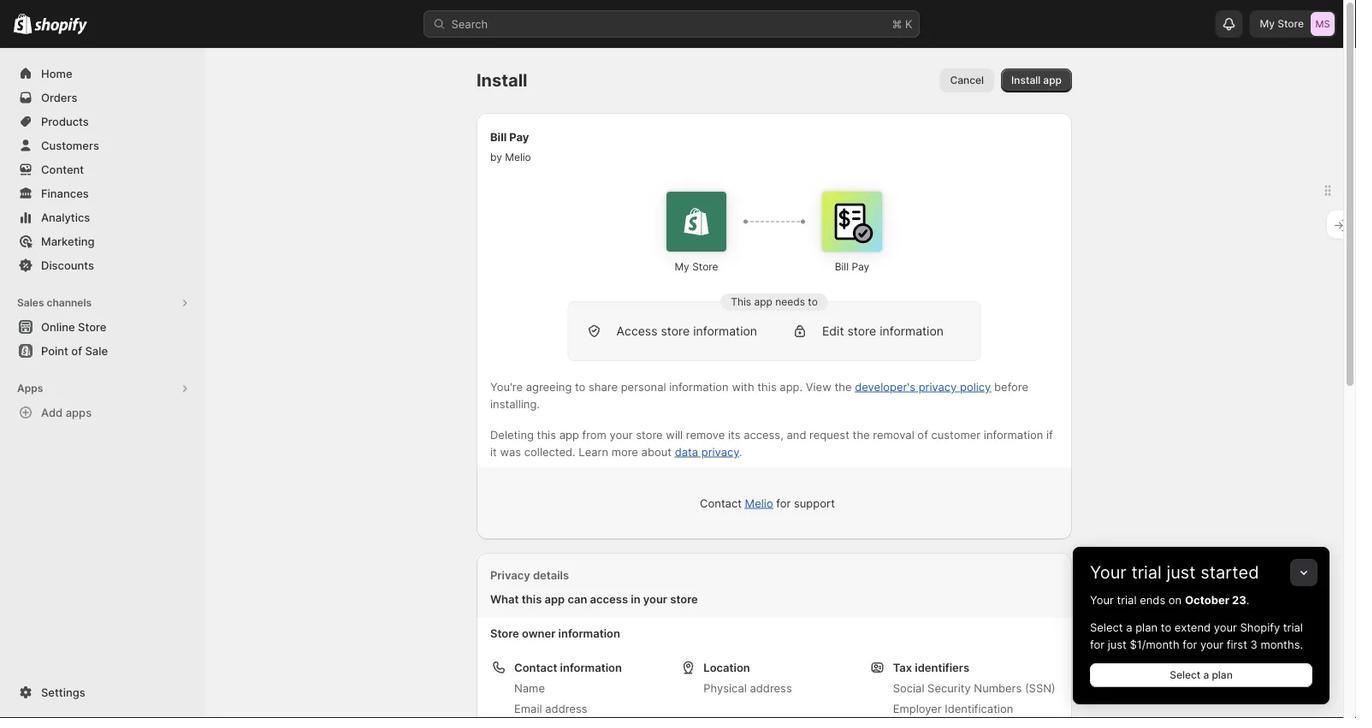 Task type: vqa. For each thing, say whether or not it's contained in the screenshot.
Themes link
no



Task type: locate. For each thing, give the bounding box(es) containing it.
0 horizontal spatial install
[[477, 70, 528, 91]]

app inside "button"
[[1044, 74, 1062, 86]]

1 your from the top
[[1091, 562, 1127, 583]]

if
[[1047, 428, 1054, 441]]

bill for bill pay
[[835, 261, 849, 273]]

2 your from the top
[[1091, 593, 1114, 606]]

0 horizontal spatial pay
[[509, 130, 529, 143]]

contact
[[700, 496, 742, 510], [514, 661, 558, 674]]

select a plan
[[1170, 669, 1233, 681]]

of right 'removal' at the right bottom of the page
[[918, 428, 929, 441]]

the right request
[[853, 428, 870, 441]]

1 horizontal spatial to
[[808, 296, 818, 308]]

channels
[[47, 297, 92, 309]]

0 vertical spatial privacy
[[919, 380, 957, 393]]

privacy
[[919, 380, 957, 393], [702, 445, 740, 458]]

2 vertical spatial trial
[[1284, 621, 1304, 634]]

0 vertical spatial melio
[[505, 151, 531, 163]]

app left from
[[560, 428, 579, 441]]

a down 'select a plan to extend your shopify trial for just $1/month for your first 3 months.'
[[1204, 669, 1210, 681]]

to
[[808, 296, 818, 308], [575, 380, 586, 393], [1161, 621, 1172, 634]]

customers link
[[10, 134, 195, 158]]

my up access store information on the top
[[675, 261, 690, 273]]

your up "your trial ends on october 23 ."
[[1091, 562, 1127, 583]]

for right 'melio' button
[[777, 496, 791, 510]]

a up $1/month
[[1127, 621, 1133, 634]]

plan for select a plan
[[1212, 669, 1233, 681]]

2 vertical spatial to
[[1161, 621, 1172, 634]]

1 horizontal spatial a
[[1204, 669, 1210, 681]]

0 vertical spatial your
[[1091, 562, 1127, 583]]

before installing.
[[490, 380, 1029, 410]]

1 horizontal spatial of
[[918, 428, 929, 441]]

to up $1/month
[[1161, 621, 1172, 634]]

needs
[[776, 296, 805, 308]]

your
[[610, 428, 633, 441], [644, 592, 668, 606], [1214, 621, 1238, 634], [1201, 638, 1224, 651]]

sales
[[17, 297, 44, 309]]

1 vertical spatial the
[[853, 428, 870, 441]]

0 vertical spatial bill
[[490, 130, 507, 143]]

1 horizontal spatial bill
[[835, 261, 849, 273]]

bill
[[490, 130, 507, 143], [835, 261, 849, 273]]

just up on
[[1167, 562, 1196, 583]]

melio right by
[[505, 151, 531, 163]]

0 horizontal spatial address
[[545, 702, 588, 715]]

just inside 'select a plan to extend your shopify trial for just $1/month for your first 3 months.'
[[1108, 638, 1127, 651]]

1 vertical spatial address
[[545, 702, 588, 715]]

my
[[1260, 18, 1275, 30], [675, 261, 690, 273]]

plan for select a plan to extend your shopify trial for just $1/month for your first 3 months.
[[1136, 621, 1158, 634]]

trial up ends
[[1132, 562, 1162, 583]]

1 vertical spatial my
[[675, 261, 690, 273]]

0 vertical spatial plan
[[1136, 621, 1158, 634]]

your inside your trial just started dropdown button
[[1091, 562, 1127, 583]]

deleting this app from your store will remove its access, and request the removal of customer information if it was collected. learn more about
[[490, 428, 1054, 458]]

to inside 'select a plan to extend your shopify trial for just $1/month for your first 3 months.'
[[1161, 621, 1172, 634]]

1 horizontal spatial install
[[1012, 74, 1041, 86]]

your for your trial ends on october 23 .
[[1091, 593, 1114, 606]]

you're agreeing to share personal information with this app. view the developer's privacy policy
[[490, 380, 992, 393]]

for
[[777, 496, 791, 510], [1091, 638, 1105, 651], [1183, 638, 1198, 651]]

online store link
[[10, 315, 195, 339]]

0 vertical spatial contact
[[700, 496, 742, 510]]

location physical address
[[704, 661, 792, 695]]

finances
[[41, 187, 89, 200]]

add apps
[[41, 406, 92, 419]]

to left share
[[575, 380, 586, 393]]

1 horizontal spatial my
[[1260, 18, 1275, 30]]

1 vertical spatial .
[[1247, 593, 1250, 606]]

1 vertical spatial contact
[[514, 661, 558, 674]]

1 horizontal spatial select
[[1170, 669, 1201, 681]]

customer
[[932, 428, 981, 441]]

my store image
[[1311, 12, 1335, 36]]

my store left my store icon
[[1260, 18, 1305, 30]]

to for this app needs to
[[808, 296, 818, 308]]

store up sale at the left of page
[[78, 320, 106, 333]]

numbers
[[974, 681, 1022, 695]]

.
[[740, 445, 743, 458], [1247, 593, 1250, 606]]

the right view
[[835, 380, 852, 393]]

0 vertical spatial to
[[808, 296, 818, 308]]

for down extend
[[1183, 638, 1198, 651]]

store
[[1278, 18, 1305, 30], [693, 261, 719, 273], [78, 320, 106, 333], [490, 627, 519, 640]]

my left my store icon
[[1260, 18, 1275, 30]]

pay inside "bill pay by melio"
[[509, 130, 529, 143]]

0 horizontal spatial privacy
[[702, 445, 740, 458]]

1 vertical spatial bill
[[835, 261, 849, 273]]

0 horizontal spatial my store
[[675, 261, 719, 273]]

a inside select a plan link
[[1204, 669, 1210, 681]]

select down "your trial ends on october 23 ."
[[1091, 621, 1123, 634]]

1 horizontal spatial just
[[1167, 562, 1196, 583]]

contact up name
[[514, 661, 558, 674]]

this for you're agreeing to share personal information with this app. view the
[[537, 428, 556, 441]]

1 vertical spatial just
[[1108, 638, 1127, 651]]

contact for contact melio for support
[[700, 496, 742, 510]]

discounts
[[41, 259, 94, 272]]

of left sale at the left of page
[[71, 344, 82, 357]]

. up 'shopify'
[[1247, 593, 1250, 606]]

0 horizontal spatial a
[[1127, 621, 1133, 634]]

address right email
[[545, 702, 588, 715]]

data
[[675, 445, 699, 458]]

request
[[810, 428, 850, 441]]

0 horizontal spatial .
[[740, 445, 743, 458]]

social
[[893, 681, 925, 695]]

app right 'this'
[[755, 296, 773, 308]]

address inside location physical address
[[750, 681, 792, 695]]

1 horizontal spatial shopify image
[[34, 18, 88, 35]]

melio inside "bill pay by melio"
[[505, 151, 531, 163]]

tax
[[893, 661, 913, 674]]

and
[[787, 428, 807, 441]]

shopify
[[1241, 621, 1281, 634]]

0 horizontal spatial plan
[[1136, 621, 1158, 634]]

of
[[71, 344, 82, 357], [918, 428, 929, 441]]

1 vertical spatial melio
[[745, 496, 774, 510]]

bill up by
[[490, 130, 507, 143]]

access store information
[[617, 324, 758, 339]]

the
[[835, 380, 852, 393], [853, 428, 870, 441]]

your left ends
[[1091, 593, 1114, 606]]

address inside "contact information name email address"
[[545, 702, 588, 715]]

1 vertical spatial pay
[[852, 261, 870, 273]]

0 vertical spatial just
[[1167, 562, 1196, 583]]

your trial just started element
[[1073, 591, 1330, 704]]

app right cancel
[[1044, 74, 1062, 86]]

install for install app
[[1012, 74, 1041, 86]]

this inside deleting this app from your store will remove its access, and request the removal of customer information if it was collected. learn more about
[[537, 428, 556, 441]]

store inside deleting this app from your store will remove its access, and request the removal of customer information if it was collected. learn more about
[[636, 428, 663, 441]]

edit store information
[[823, 324, 944, 339]]

trial
[[1132, 562, 1162, 583], [1117, 593, 1137, 606], [1284, 621, 1304, 634]]

to for select a plan to extend your shopify trial for just $1/month for your first 3 months.
[[1161, 621, 1172, 634]]

bill for bill pay by melio
[[490, 130, 507, 143]]

employer
[[893, 702, 942, 715]]

install down search
[[477, 70, 528, 91]]

my store
[[1260, 18, 1305, 30], [675, 261, 719, 273]]

months.
[[1261, 638, 1304, 651]]

add
[[41, 406, 63, 419]]

0 horizontal spatial of
[[71, 344, 82, 357]]

agreeing
[[526, 380, 572, 393]]

information left the if
[[984, 428, 1044, 441]]

address right physical
[[750, 681, 792, 695]]

1 vertical spatial of
[[918, 428, 929, 441]]

more
[[612, 445, 638, 458]]

select inside select a plan link
[[1170, 669, 1201, 681]]

plan up $1/month
[[1136, 621, 1158, 634]]

1 vertical spatial a
[[1204, 669, 1210, 681]]

0 horizontal spatial contact
[[514, 661, 558, 674]]

was
[[500, 445, 521, 458]]

1 vertical spatial your
[[1091, 593, 1114, 606]]

bill up edit on the top of the page
[[835, 261, 849, 273]]

0 vertical spatial address
[[750, 681, 792, 695]]

1 horizontal spatial pay
[[852, 261, 870, 273]]

information
[[693, 324, 758, 339], [880, 324, 944, 339], [670, 380, 729, 393], [984, 428, 1044, 441], [559, 627, 621, 640], [560, 661, 622, 674]]

1 horizontal spatial address
[[750, 681, 792, 695]]

plan inside 'select a plan to extend your shopify trial for just $1/month for your first 3 months.'
[[1136, 621, 1158, 634]]

1 horizontal spatial plan
[[1212, 669, 1233, 681]]

0 horizontal spatial the
[[835, 380, 852, 393]]

identifiers
[[915, 661, 970, 674]]

trial up months.
[[1284, 621, 1304, 634]]

. down its
[[740, 445, 743, 458]]

install right cancel
[[1012, 74, 1041, 86]]

store left owner
[[490, 627, 519, 640]]

view
[[806, 380, 832, 393]]

1 vertical spatial plan
[[1212, 669, 1233, 681]]

information inside "contact information name email address"
[[560, 661, 622, 674]]

1 vertical spatial select
[[1170, 669, 1201, 681]]

install inside "button"
[[1012, 74, 1041, 86]]

products
[[41, 115, 89, 128]]

1 vertical spatial my store
[[675, 261, 719, 273]]

privacy down its
[[702, 445, 740, 458]]

trial inside 'select a plan to extend your shopify trial for just $1/month for your first 3 months.'
[[1284, 621, 1304, 634]]

contact left 'melio' button
[[700, 496, 742, 510]]

ends
[[1140, 593, 1166, 606]]

0 horizontal spatial just
[[1108, 638, 1127, 651]]

your
[[1091, 562, 1127, 583], [1091, 593, 1114, 606]]

this up collected.
[[537, 428, 556, 441]]

contact inside "contact information name email address"
[[514, 661, 558, 674]]

email
[[514, 702, 542, 715]]

identification
[[945, 702, 1014, 715]]

your inside the your trial just started 'element'
[[1091, 593, 1114, 606]]

23
[[1233, 593, 1247, 606]]

details
[[533, 568, 569, 582]]

orders link
[[10, 86, 195, 110]]

0 vertical spatial the
[[835, 380, 852, 393]]

trial inside dropdown button
[[1132, 562, 1162, 583]]

information down store owner information
[[560, 661, 622, 674]]

select for select a plan to extend your shopify trial for just $1/month for your first 3 months.
[[1091, 621, 1123, 634]]

0 vertical spatial trial
[[1132, 562, 1162, 583]]

0 horizontal spatial bill
[[490, 130, 507, 143]]

pay
[[509, 130, 529, 143], [852, 261, 870, 273]]

select inside 'select a plan to extend your shopify trial for just $1/month for your first 3 months.'
[[1091, 621, 1123, 634]]

0 horizontal spatial to
[[575, 380, 586, 393]]

before
[[995, 380, 1029, 393]]

store up about
[[636, 428, 663, 441]]

melio button
[[745, 496, 774, 510]]

first
[[1227, 638, 1248, 651]]

developer's privacy policy link
[[855, 380, 992, 393]]

install app button
[[1002, 68, 1073, 92]]

just left $1/month
[[1108, 638, 1127, 651]]

0 vertical spatial pay
[[509, 130, 529, 143]]

cancel
[[950, 74, 984, 86]]

this down privacy details
[[522, 592, 542, 606]]

0 vertical spatial a
[[1127, 621, 1133, 634]]

your inside deleting this app from your store will remove its access, and request the removal of customer information if it was collected. learn more about
[[610, 428, 633, 441]]

this right with
[[758, 380, 777, 393]]

a for select a plan to extend your shopify trial for just $1/month for your first 3 months.
[[1127, 621, 1133, 634]]

0 horizontal spatial select
[[1091, 621, 1123, 634]]

shopify image
[[14, 13, 32, 34], [34, 18, 88, 35]]

trial left ends
[[1117, 593, 1137, 606]]

2 horizontal spatial to
[[1161, 621, 1172, 634]]

settings
[[41, 686, 85, 699]]

0 vertical spatial select
[[1091, 621, 1123, 634]]

1 vertical spatial to
[[575, 380, 586, 393]]

privacy left policy
[[919, 380, 957, 393]]

your up more
[[610, 428, 633, 441]]

1 horizontal spatial the
[[853, 428, 870, 441]]

0 vertical spatial my
[[1260, 18, 1275, 30]]

0 horizontal spatial my
[[675, 261, 690, 273]]

a inside 'select a plan to extend your shopify trial for just $1/month for your first 3 months.'
[[1127, 621, 1133, 634]]

a for select a plan
[[1204, 669, 1210, 681]]

marketing
[[41, 235, 95, 248]]

1 vertical spatial this
[[537, 428, 556, 441]]

home
[[41, 67, 72, 80]]

to right needs
[[808, 296, 818, 308]]

2 vertical spatial this
[[522, 592, 542, 606]]

⌘
[[892, 17, 903, 30]]

about
[[642, 445, 672, 458]]

0 vertical spatial of
[[71, 344, 82, 357]]

1 vertical spatial trial
[[1117, 593, 1137, 606]]

for left $1/month
[[1091, 638, 1105, 651]]

1 horizontal spatial my store
[[1260, 18, 1305, 30]]

my store up access store information on the top
[[675, 261, 719, 273]]

your up first
[[1214, 621, 1238, 634]]

store right in
[[670, 592, 698, 606]]

1 horizontal spatial contact
[[700, 496, 742, 510]]

support
[[794, 496, 835, 510]]

plan down first
[[1212, 669, 1233, 681]]

1 horizontal spatial .
[[1247, 593, 1250, 606]]

products link
[[10, 110, 195, 134]]

select down 'select a plan to extend your shopify trial for just $1/month for your first 3 months.'
[[1170, 669, 1201, 681]]

melio left support
[[745, 496, 774, 510]]

point of sale link
[[10, 339, 195, 363]]

bill inside "bill pay by melio"
[[490, 130, 507, 143]]

of inside button
[[71, 344, 82, 357]]

0 horizontal spatial melio
[[505, 151, 531, 163]]



Task type: describe. For each thing, give the bounding box(es) containing it.
content link
[[10, 158, 195, 181]]

content
[[41, 163, 84, 176]]

in
[[631, 592, 641, 606]]

$1/month
[[1130, 638, 1180, 651]]

1 horizontal spatial melio
[[745, 496, 774, 510]]

app inside deleting this app from your store will remove its access, and request the removal of customer information if it was collected. learn more about
[[560, 428, 579, 441]]

apps
[[17, 382, 43, 395]]

can
[[568, 592, 588, 606]]

analytics
[[41, 211, 90, 224]]

contact for contact information name email address
[[514, 661, 558, 674]]

location
[[704, 661, 750, 674]]

your left first
[[1201, 638, 1224, 651]]

learn
[[579, 445, 609, 458]]

information down 'this'
[[693, 324, 758, 339]]

1 vertical spatial privacy
[[702, 445, 740, 458]]

october
[[1185, 593, 1230, 606]]

analytics link
[[10, 205, 195, 229]]

select a plan to extend your shopify trial for just $1/month for your first 3 months.
[[1091, 621, 1304, 651]]

data privacy .
[[675, 445, 743, 458]]

privacy details
[[490, 568, 569, 582]]

point of sale
[[41, 344, 108, 357]]

bill pay by melio
[[490, 130, 531, 163]]

from
[[582, 428, 607, 441]]

3
[[1251, 638, 1258, 651]]

this app needs to
[[731, 296, 818, 308]]

0 vertical spatial this
[[758, 380, 777, 393]]

personal
[[621, 380, 666, 393]]

name
[[514, 681, 545, 695]]

cancel button
[[940, 68, 995, 92]]

apps button
[[10, 377, 195, 401]]

home link
[[10, 62, 195, 86]]

just inside dropdown button
[[1167, 562, 1196, 583]]

contact melio for support
[[700, 496, 835, 510]]

pay for bill pay by melio
[[509, 130, 529, 143]]

on
[[1169, 593, 1182, 606]]

of inside deleting this app from your store will remove its access, and request the removal of customer information if it was collected. learn more about
[[918, 428, 929, 441]]

share
[[589, 380, 618, 393]]

your trial just started button
[[1073, 547, 1330, 583]]

the inside deleting this app from your store will remove its access, and request the removal of customer information if it was collected. learn more about
[[853, 428, 870, 441]]

. inside the your trial just started 'element'
[[1247, 593, 1250, 606]]

orders
[[41, 91, 77, 104]]

developer's
[[855, 380, 916, 393]]

customers
[[41, 139, 99, 152]]

information left with
[[670, 380, 729, 393]]

what
[[490, 592, 519, 606]]

information inside deleting this app from your store will remove its access, and request the removal of customer information if it was collected. learn more about
[[984, 428, 1044, 441]]

app.
[[780, 380, 803, 393]]

access,
[[744, 428, 784, 441]]

by
[[490, 151, 502, 163]]

finances link
[[10, 181, 195, 205]]

install for install
[[477, 70, 528, 91]]

install app
[[1012, 74, 1062, 86]]

store right edit on the top of the page
[[848, 324, 877, 339]]

(ssn)
[[1025, 681, 1056, 695]]

deleting
[[490, 428, 534, 441]]

1 horizontal spatial for
[[1091, 638, 1105, 651]]

with
[[732, 380, 755, 393]]

information down 'what this app can access in your store'
[[559, 627, 621, 640]]

it
[[490, 445, 497, 458]]

what this app can access in your store
[[490, 592, 698, 606]]

discounts link
[[10, 253, 195, 277]]

store right access
[[661, 324, 690, 339]]

sales channels
[[17, 297, 92, 309]]

this for privacy details
[[522, 592, 542, 606]]

tax identifiers social security numbers (ssn) employer identification
[[893, 661, 1056, 718]]

0 horizontal spatial for
[[777, 496, 791, 510]]

installing.
[[490, 397, 540, 410]]

extend
[[1175, 621, 1211, 634]]

security
[[928, 681, 971, 695]]

0 vertical spatial my store
[[1260, 18, 1305, 30]]

access
[[617, 324, 658, 339]]

1 horizontal spatial privacy
[[919, 380, 957, 393]]

you're
[[490, 380, 523, 393]]

store up access store information on the top
[[693, 261, 719, 273]]

pay for bill pay
[[852, 261, 870, 273]]

marketing link
[[10, 229, 195, 253]]

information up developer's privacy policy link
[[880, 324, 944, 339]]

0 horizontal spatial shopify image
[[14, 13, 32, 34]]

trial for ends
[[1117, 593, 1137, 606]]

sales channels button
[[10, 291, 195, 315]]

point
[[41, 344, 68, 357]]

store inside "link"
[[78, 320, 106, 333]]

removal
[[873, 428, 915, 441]]

your trial just started
[[1091, 562, 1260, 583]]

2 horizontal spatial for
[[1183, 638, 1198, 651]]

trial for just
[[1132, 562, 1162, 583]]

physical
[[704, 681, 747, 695]]

bill pay
[[835, 261, 870, 273]]

its
[[728, 428, 741, 441]]

your trial ends on october 23 .
[[1091, 593, 1250, 606]]

policy
[[960, 380, 992, 393]]

your right in
[[644, 592, 668, 606]]

privacy
[[490, 568, 530, 582]]

will
[[666, 428, 683, 441]]

your for your trial just started
[[1091, 562, 1127, 583]]

online store button
[[0, 315, 205, 339]]

store left my store icon
[[1278, 18, 1305, 30]]

k
[[906, 17, 913, 30]]

app left the can
[[545, 592, 565, 606]]

online
[[41, 320, 75, 333]]

edit
[[823, 324, 844, 339]]

store owner information
[[490, 627, 621, 640]]

select for select a plan
[[1170, 669, 1201, 681]]

0 vertical spatial .
[[740, 445, 743, 458]]

sale
[[85, 344, 108, 357]]

search
[[452, 17, 488, 30]]



